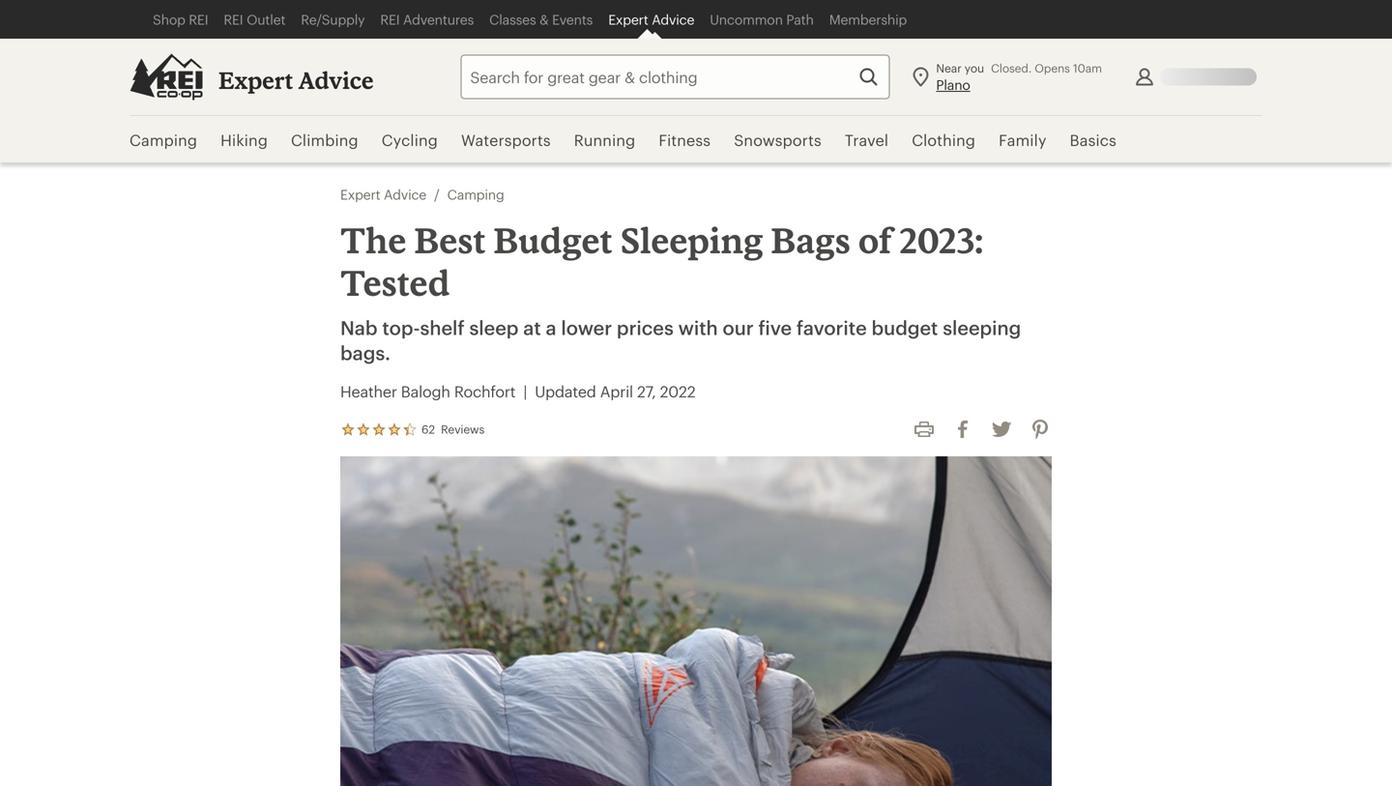 Task type: locate. For each thing, give the bounding box(es) containing it.
with
[[679, 316, 718, 339]]

membership link
[[822, 0, 915, 39]]

rei left outlet
[[224, 12, 243, 27]]

expert down "rei outlet" link
[[219, 66, 293, 94]]

search image
[[857, 65, 881, 89]]

basics button
[[1059, 116, 1129, 164]]

re/supply
[[301, 12, 365, 27]]

rei adventures link
[[373, 0, 482, 39]]

0 horizontal spatial camping
[[130, 131, 197, 149]]

rei outlet link
[[216, 0, 293, 39]]

camping right /
[[447, 187, 505, 202]]

sleeping
[[943, 316, 1022, 339]]

rei
[[189, 12, 208, 27], [224, 12, 243, 27], [381, 12, 400, 27]]

bags
[[771, 219, 851, 261]]

nab top-shelf sleep at a lower prices with our five favorite budget sleeping bags.
[[341, 316, 1022, 364]]

shop rei link
[[145, 0, 216, 39]]

camping down rei co-op, go to rei.com home page image at the top
[[130, 131, 197, 149]]

2 vertical spatial advice
[[384, 187, 427, 202]]

advice down re/supply 'link'
[[298, 66, 374, 94]]

snowsports
[[734, 131, 822, 149]]

adventures
[[403, 12, 474, 27]]

expert up the
[[341, 187, 381, 202]]

advice up search for great gear & clothing text box
[[652, 12, 695, 27]]

|
[[524, 383, 527, 400]]

opens
[[1035, 61, 1071, 75]]

a
[[546, 316, 557, 339]]

2 rei from the left
[[224, 12, 243, 27]]

2 horizontal spatial rei
[[381, 12, 400, 27]]

0 vertical spatial camping
[[130, 131, 197, 149]]

0 horizontal spatial advice
[[298, 66, 374, 94]]

62
[[422, 422, 435, 436]]

expert
[[609, 12, 649, 27], [219, 66, 293, 94], [341, 187, 381, 202]]

a woman sleeping in the kelty cosmic 20 in colorado. image
[[341, 457, 1052, 786]]

0 horizontal spatial expert advice
[[219, 66, 374, 94]]

2 horizontal spatial advice
[[652, 12, 695, 27]]

expert right events on the top left
[[609, 12, 649, 27]]

Search for great gear & clothing text field
[[461, 55, 890, 99]]

expert advice banner
[[0, 0, 1393, 164]]

climbing button
[[280, 116, 370, 164]]

expert advice link up search for great gear & clothing text box
[[601, 0, 703, 39]]

reviews
[[441, 422, 485, 436]]

rei for rei adventures
[[381, 12, 400, 27]]

shelf
[[420, 316, 465, 339]]

rei co-op, go to rei.com home page image
[[130, 54, 203, 100]]

expert advice
[[609, 12, 695, 27], [219, 66, 374, 94]]

rei left adventures
[[381, 12, 400, 27]]

plano
[[937, 77, 971, 92]]

expert advice link up the
[[341, 186, 427, 203]]

events
[[552, 12, 593, 27]]

family
[[999, 131, 1047, 149]]

near you closed. opens 10am plano
[[937, 61, 1103, 92]]

camping link
[[447, 186, 505, 203]]

0 vertical spatial expert
[[609, 12, 649, 27]]

cycling button
[[370, 116, 450, 164]]

None field
[[461, 55, 890, 99]]

0 vertical spatial expert advice
[[609, 12, 695, 27]]

our
[[723, 316, 754, 339]]

62 reviews
[[422, 422, 485, 436]]

expert advice up search for great gear & clothing text box
[[609, 12, 695, 27]]

five
[[759, 316, 792, 339]]

3 rei from the left
[[381, 12, 400, 27]]

2 vertical spatial expert
[[341, 187, 381, 202]]

lower
[[561, 316, 612, 339]]

expert advice link up climbing
[[219, 66, 374, 95]]

of
[[859, 219, 892, 261]]

heather
[[341, 383, 397, 400]]

running
[[574, 131, 636, 149]]

budget
[[494, 219, 613, 261]]

1 vertical spatial advice
[[298, 66, 374, 94]]

0 horizontal spatial rei
[[189, 12, 208, 27]]

best
[[414, 219, 486, 261]]

1 vertical spatial expert
[[219, 66, 293, 94]]

camping
[[130, 131, 197, 149], [447, 187, 505, 202]]

advice left /
[[384, 187, 427, 202]]

1 horizontal spatial expert advice
[[609, 12, 695, 27]]

1 vertical spatial camping
[[447, 187, 505, 202]]

camping inside dropdown button
[[130, 131, 197, 149]]

1 horizontal spatial advice
[[384, 187, 427, 202]]

1 horizontal spatial rei
[[224, 12, 243, 27]]

1 vertical spatial expert advice link
[[219, 66, 374, 95]]

rei right shop
[[189, 12, 208, 27]]

0 vertical spatial expert advice link
[[601, 0, 703, 39]]

travel
[[845, 131, 889, 149]]

0 vertical spatial advice
[[652, 12, 695, 27]]

advice
[[652, 12, 695, 27], [298, 66, 374, 94], [384, 187, 427, 202]]

near
[[937, 61, 962, 75]]

None search field
[[426, 55, 890, 99]]

clothing button
[[901, 116, 988, 164]]

rei adventures
[[381, 12, 474, 27]]

27,
[[638, 383, 656, 400]]

at
[[524, 316, 541, 339]]

expert advice up climbing
[[219, 66, 374, 94]]

expert advice link
[[601, 0, 703, 39], [219, 66, 374, 95], [341, 186, 427, 203]]

0 horizontal spatial expert
[[219, 66, 293, 94]]

1 rei from the left
[[189, 12, 208, 27]]



Task type: vqa. For each thing, say whether or not it's contained in the screenshot.
Nab at the top of the page
yes



Task type: describe. For each thing, give the bounding box(es) containing it.
1 horizontal spatial expert
[[341, 187, 381, 202]]

1 horizontal spatial camping
[[447, 187, 505, 202]]

nab
[[341, 316, 378, 339]]

fitness button
[[647, 116, 723, 164]]

2022
[[660, 383, 696, 400]]

top-
[[382, 316, 420, 339]]

basics
[[1070, 131, 1117, 149]]

prices
[[617, 316, 674, 339]]

watersports button
[[450, 116, 563, 164]]

rei outlet
[[224, 12, 286, 27]]

running button
[[563, 116, 647, 164]]

you
[[965, 61, 985, 75]]

fitness
[[659, 131, 711, 149]]

classes & events
[[490, 12, 593, 27]]

rei for rei outlet
[[224, 12, 243, 27]]

2 vertical spatial expert advice link
[[341, 186, 427, 203]]

2 horizontal spatial expert
[[609, 12, 649, 27]]

watersports
[[461, 131, 551, 149]]

the
[[341, 219, 407, 261]]

2023:
[[900, 219, 984, 261]]

classes & events link
[[482, 0, 601, 39]]

cycling
[[382, 131, 438, 149]]

&
[[540, 12, 549, 27]]

travel button
[[834, 116, 901, 164]]

clothing
[[912, 131, 976, 149]]

sleeping
[[621, 219, 764, 261]]

closed.
[[992, 61, 1032, 75]]

re/supply link
[[293, 0, 373, 39]]

tested
[[341, 262, 450, 303]]

updated
[[535, 383, 597, 400]]

the best budget sleeping bags of 2023: tested
[[341, 219, 984, 303]]

april
[[600, 383, 634, 400]]

path
[[787, 12, 814, 27]]

snowsports button
[[723, 116, 834, 164]]

budget
[[872, 316, 939, 339]]

shop rei
[[153, 12, 208, 27]]

uncommon
[[710, 12, 783, 27]]

camping button
[[130, 116, 209, 164]]

rochfort
[[455, 383, 516, 400]]

shop
[[153, 12, 185, 27]]

none search field inside the expert advice banner
[[426, 55, 890, 99]]

hiking button
[[209, 116, 280, 164]]

uncommon path link
[[703, 0, 822, 39]]

climbing
[[291, 131, 359, 149]]

classes
[[490, 12, 536, 27]]

rei co-op, go to rei.com home page link
[[130, 54, 203, 100]]

sleep
[[470, 316, 519, 339]]

membership
[[830, 12, 907, 27]]

uncommon path
[[710, 12, 814, 27]]

favorite
[[797, 316, 867, 339]]

balogh
[[401, 383, 451, 400]]

heather balogh rochfort | updated april 27, 2022
[[341, 383, 696, 400]]

family button
[[988, 116, 1059, 164]]

/
[[434, 187, 440, 202]]

none field inside the expert advice banner
[[461, 55, 890, 99]]

expert advice / camping
[[341, 187, 505, 202]]

outlet
[[247, 12, 286, 27]]

hiking
[[221, 131, 268, 149]]

1 vertical spatial expert advice
[[219, 66, 374, 94]]

bags.
[[341, 341, 391, 364]]

10am
[[1074, 61, 1103, 75]]



